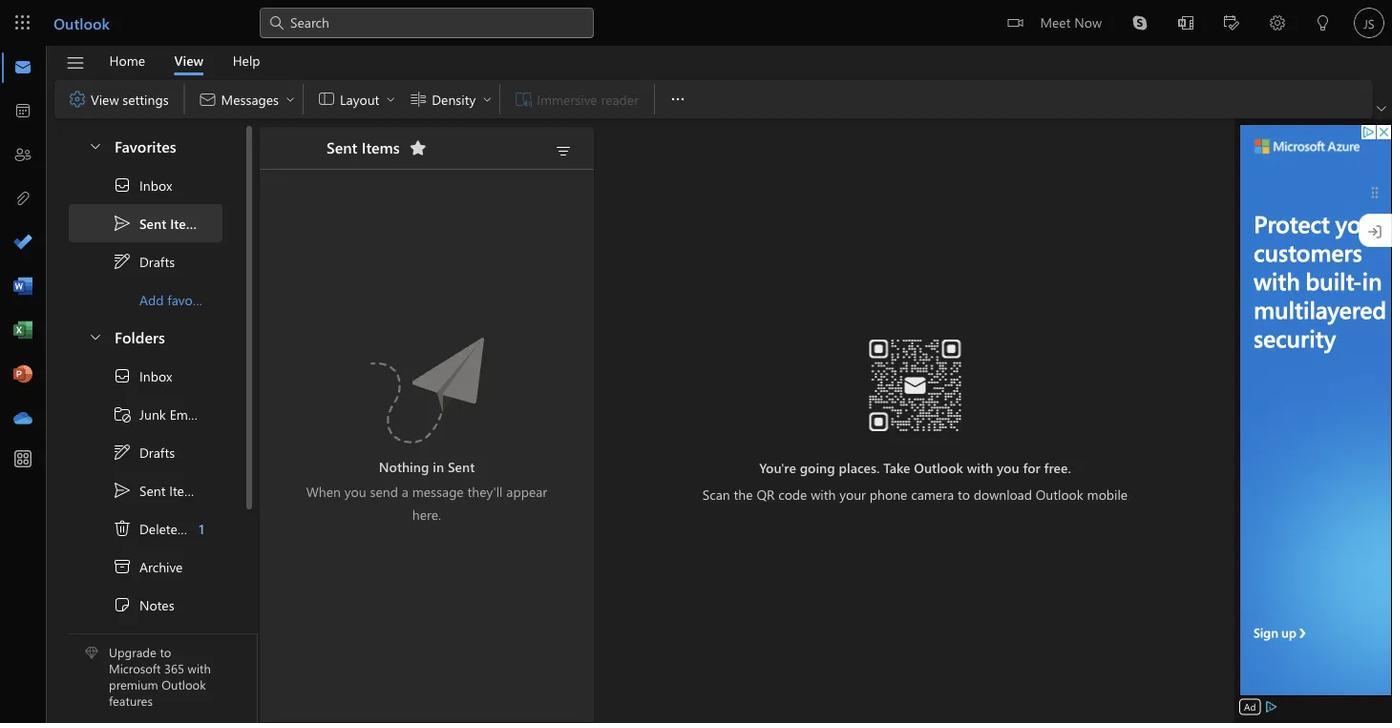 Task type: describe. For each thing, give the bounding box(es) containing it.
files image
[[13, 190, 32, 209]]

the
[[734, 486, 753, 503]]


[[1270, 15, 1285, 31]]

 button for folders
[[78, 319, 111, 354]]

calendar image
[[13, 102, 32, 121]]

message
[[412, 483, 464, 500]]

message list section
[[260, 122, 594, 723]]

1  tree item from the top
[[69, 204, 222, 243]]


[[1132, 15, 1148, 31]]

2  tree item from the top
[[69, 472, 222, 510]]

 for 
[[481, 94, 493, 105]]

mobile
[[1087, 486, 1128, 503]]

onedrive image
[[13, 410, 32, 429]]

 button
[[548, 137, 579, 164]]

phone
[[870, 486, 907, 503]]

 tree item for sent items
[[69, 357, 222, 395]]

messages
[[221, 90, 279, 108]]

sent inside favorites "tree"
[[139, 215, 166, 232]]

favorites tree item
[[69, 128, 222, 166]]

mail image
[[13, 58, 32, 77]]

junk
[[139, 406, 166, 423]]

 sent items inside favorites "tree"
[[113, 214, 203, 233]]

here.
[[412, 506, 441, 523]]

help button
[[218, 46, 275, 75]]

free.
[[1044, 459, 1071, 476]]

js image
[[1354, 8, 1385, 38]]

 button
[[1163, 0, 1209, 48]]

folders
[[115, 326, 165, 347]]

for
[[1023, 459, 1041, 476]]

 button
[[1373, 99, 1390, 118]]

you're
[[759, 459, 796, 476]]

left-rail-appbar navigation
[[4, 46, 42, 441]]


[[408, 138, 427, 158]]

view inside 'button'
[[174, 52, 204, 69]]

 tree item for add favorite
[[69, 243, 222, 281]]


[[1008, 15, 1023, 31]]

 drafts for add favorite
[[113, 252, 175, 271]]

0 vertical spatial with
[[967, 459, 993, 476]]

settings
[[123, 90, 169, 108]]

take
[[883, 459, 910, 476]]

tab list containing home
[[95, 46, 275, 75]]

sent up  tree item
[[139, 482, 166, 500]]

with inside upgrade to microsoft 365 with premium outlook features
[[188, 661, 211, 677]]

 for sent items
[[113, 443, 132, 462]]

365
[[164, 661, 184, 677]]

code
[[778, 486, 807, 503]]

people image
[[13, 146, 32, 165]]

meet
[[1040, 13, 1071, 31]]

premium
[[109, 677, 158, 693]]

 inbox for add favorite
[[113, 176, 172, 195]]

to inside upgrade to microsoft 365 with premium outlook features
[[160, 644, 171, 661]]

 view settings
[[68, 90, 169, 109]]

going
[[800, 459, 835, 476]]

places.
[[839, 459, 880, 476]]

your
[[840, 486, 866, 503]]

you inside nothing in sent when you send a message they'll appear here.
[[345, 483, 366, 500]]

sent items 
[[327, 137, 427, 158]]

 tree item
[[69, 395, 222, 433]]

send
[[370, 483, 398, 500]]

 button
[[56, 47, 95, 79]]

meet now
[[1040, 13, 1102, 31]]

microsoft
[[109, 661, 161, 677]]

now
[[1074, 13, 1102, 31]]

add
[[139, 291, 164, 309]]

sent items heading
[[302, 127, 433, 169]]

inbox for add favorite
[[139, 176, 172, 194]]

help
[[233, 52, 260, 69]]

 inbox for sent items
[[113, 367, 172, 386]]

items inside sent items 
[[362, 137, 400, 157]]

 button
[[1255, 0, 1300, 48]]


[[554, 142, 573, 161]]

download
[[974, 486, 1032, 503]]

archive
[[139, 558, 183, 576]]

upgrade to microsoft 365 with premium outlook features
[[109, 644, 211, 710]]

drafts for add favorite
[[139, 253, 175, 270]]

 archive
[[113, 558, 183, 577]]

in
[[433, 458, 444, 476]]

1 horizontal spatial with
[[811, 486, 836, 503]]

set your advertising preferences image
[[1264, 700, 1279, 715]]

 deleted items
[[113, 519, 221, 539]]

sent inside sent items 
[[327, 137, 357, 157]]

 layout 
[[317, 90, 397, 109]]

you're going places. take outlook with you for free. scan the qr code with your phone camera to download outlook mobile
[[703, 459, 1128, 503]]

 for 
[[385, 94, 397, 105]]


[[1178, 15, 1194, 31]]

1
[[199, 520, 204, 538]]

 tree item
[[69, 586, 222, 624]]

 for add favorite
[[113, 252, 132, 271]]


[[65, 53, 85, 73]]

a
[[402, 483, 409, 500]]

view button
[[160, 46, 218, 75]]

 messages 
[[198, 90, 296, 109]]

add favorite tree item
[[69, 281, 222, 319]]

 button
[[659, 80, 697, 118]]

they'll
[[467, 483, 503, 500]]

favorite
[[167, 291, 212, 309]]

items inside  deleted items
[[189, 520, 221, 538]]

2  from the top
[[113, 481, 132, 500]]

view inside  view settings
[[91, 90, 119, 108]]


[[409, 90, 428, 109]]

home
[[109, 52, 145, 69]]



Task type: locate. For each thing, give the bounding box(es) containing it.

[[267, 13, 286, 32]]


[[285, 94, 296, 105], [385, 94, 397, 105], [481, 94, 493, 105], [88, 138, 103, 153], [88, 329, 103, 344]]

 inside folders tree item
[[88, 329, 103, 344]]

folders tree item
[[69, 319, 222, 357]]

nothing
[[379, 458, 429, 476]]


[[113, 405, 132, 424]]


[[113, 214, 132, 233], [113, 481, 132, 500]]

tree
[[69, 357, 222, 701]]


[[113, 558, 132, 577]]


[[1316, 15, 1331, 31]]

 tree item for sent items
[[69, 433, 222, 472]]

outlook link
[[53, 0, 110, 46]]

 down the favorites tree item
[[113, 214, 132, 233]]

 down the favorites tree item
[[113, 176, 132, 195]]

0 vertical spatial you
[[997, 459, 1019, 476]]

inbox
[[139, 176, 172, 194], [139, 367, 172, 385]]

1  inbox from the top
[[113, 176, 172, 195]]

 tree item
[[69, 204, 222, 243], [69, 472, 222, 510]]

outlook inside banner
[[53, 12, 110, 33]]

0 vertical spatial 
[[113, 214, 132, 233]]

1 vertical spatial 
[[113, 443, 132, 462]]

1 vertical spatial  button
[[78, 319, 111, 354]]

 button for favorites
[[78, 128, 111, 163]]


[[113, 596, 132, 615]]

 drafts inside favorites "tree"
[[113, 252, 175, 271]]

 tree item up the deleted
[[69, 472, 222, 510]]

inbox up  junk email
[[139, 367, 172, 385]]

0 vertical spatial 
[[113, 176, 132, 195]]

items right the deleted
[[189, 520, 221, 538]]

layout
[[340, 90, 379, 108]]

 down 
[[113, 443, 132, 462]]

you left send
[[345, 483, 366, 500]]

sent up add
[[139, 215, 166, 232]]

 left 
[[285, 94, 296, 105]]

2 drafts from the top
[[139, 444, 175, 461]]

 inbox inside favorites "tree"
[[113, 176, 172, 195]]

 inside the favorites tree item
[[88, 138, 103, 153]]

1 vertical spatial 
[[113, 367, 132, 386]]

0 vertical spatial  tree item
[[69, 243, 222, 281]]

 up add favorite tree item
[[113, 252, 132, 271]]

 button down the 
[[78, 128, 111, 163]]

 junk email
[[113, 405, 201, 424]]

 button
[[1117, 0, 1163, 46]]

 tree item for add favorite
[[69, 166, 222, 204]]

density
[[432, 90, 476, 108]]

add favorite
[[139, 291, 212, 309]]

you
[[997, 459, 1019, 476], [345, 483, 366, 500]]

with
[[967, 459, 993, 476], [811, 486, 836, 503], [188, 661, 211, 677]]

to right camera
[[958, 486, 970, 503]]

nothing in sent when you send a message they'll appear here.
[[306, 458, 547, 523]]

inbox inside favorites "tree"
[[139, 176, 172, 194]]

2  from the top
[[113, 443, 132, 462]]

when
[[306, 483, 341, 500]]

items up favorite
[[170, 215, 203, 232]]

1  tree item from the top
[[69, 166, 222, 204]]

 drafts for sent items
[[113, 443, 175, 462]]

 left folders
[[88, 329, 103, 344]]

 inside  messages 
[[285, 94, 296, 105]]

appear
[[506, 483, 547, 500]]

 for sent items
[[113, 367, 132, 386]]

powerpoint image
[[13, 366, 32, 385]]

Search field
[[288, 12, 582, 32]]

view up 
[[174, 52, 204, 69]]

0 vertical spatial inbox
[[139, 176, 172, 194]]

1  from the top
[[113, 252, 132, 271]]

outlook up the  button
[[53, 12, 110, 33]]

1  from the top
[[113, 176, 132, 195]]

 left favorites
[[88, 138, 103, 153]]

 up 
[[113, 367, 132, 386]]


[[1377, 104, 1386, 114]]

 inside favorites "tree"
[[113, 214, 132, 233]]

0 vertical spatial  drafts
[[113, 252, 175, 271]]

deleted
[[139, 520, 185, 538]]

1 vertical spatial  sent items
[[113, 481, 201, 500]]

 inside favorites "tree"
[[113, 252, 132, 271]]

items left 
[[362, 137, 400, 157]]

 button inside the favorites tree item
[[78, 128, 111, 163]]

1 vertical spatial you
[[345, 483, 366, 500]]

 drafts up add favorite tree item
[[113, 252, 175, 271]]

 for add favorite
[[113, 176, 132, 195]]

1  sent items from the top
[[113, 214, 203, 233]]

drafts up add
[[139, 253, 175, 270]]

to inside you're going places. take outlook with you for free. scan the qr code with your phone camera to download outlook mobile
[[958, 486, 970, 503]]

favorites tree
[[69, 120, 222, 319]]

 button
[[78, 128, 111, 163], [78, 319, 111, 354]]

view right the 
[[91, 90, 119, 108]]

0 horizontal spatial view
[[91, 90, 119, 108]]

1  from the top
[[113, 214, 132, 233]]

1  drafts from the top
[[113, 252, 175, 271]]

outlook right the premium
[[162, 677, 206, 693]]

qr
[[757, 486, 775, 503]]

outlook
[[53, 12, 110, 33], [914, 459, 963, 476], [1036, 486, 1084, 503], [162, 677, 206, 693]]

1 inbox from the top
[[139, 176, 172, 194]]

0 vertical spatial view
[[174, 52, 204, 69]]

2 horizontal spatial with
[[967, 459, 993, 476]]

upgrade
[[109, 644, 156, 661]]

 density 
[[409, 90, 493, 109]]

drafts down  junk email
[[139, 444, 175, 461]]

2  tree item from the top
[[69, 433, 222, 472]]

inbox down the favorites tree item
[[139, 176, 172, 194]]

 tree item down junk
[[69, 433, 222, 472]]

1 vertical spatial to
[[160, 644, 171, 661]]

 tree item down the favorites tree item
[[69, 204, 222, 243]]

0 horizontal spatial you
[[345, 483, 366, 500]]

sent inside nothing in sent when you send a message they'll appear here.
[[448, 458, 475, 476]]

outlook up camera
[[914, 459, 963, 476]]

 inbox down the favorites tree item
[[113, 176, 172, 195]]

to
[[958, 486, 970, 503], [160, 644, 171, 661]]

0 vertical spatial drafts
[[139, 253, 175, 270]]

 tree item
[[69, 510, 222, 548]]

notes
[[139, 597, 174, 614]]

1  tree item from the top
[[69, 243, 222, 281]]

2  drafts from the top
[[113, 443, 175, 462]]

 tree item down favorites
[[69, 166, 222, 204]]

 up the ""
[[113, 481, 132, 500]]

word image
[[13, 278, 32, 297]]

 left the 
[[385, 94, 397, 105]]

2  sent items from the top
[[113, 481, 201, 500]]

1 vertical spatial  tree item
[[69, 357, 222, 395]]

 sent items up add
[[113, 214, 203, 233]]


[[113, 252, 132, 271], [113, 443, 132, 462]]

 button left folders
[[78, 319, 111, 354]]

 inbox
[[113, 176, 172, 195], [113, 367, 172, 386]]

 button
[[1209, 0, 1255, 48]]

camera
[[911, 486, 954, 503]]

drafts for sent items
[[139, 444, 175, 461]]

items inside favorites "tree"
[[170, 215, 203, 232]]

0 horizontal spatial to
[[160, 644, 171, 661]]

1 vertical spatial inbox
[[139, 367, 172, 385]]

sent
[[327, 137, 357, 157], [139, 215, 166, 232], [448, 458, 475, 476], [139, 482, 166, 500]]

 inside  density 
[[481, 94, 493, 105]]


[[68, 90, 87, 109]]

 button inside folders tree item
[[78, 319, 111, 354]]

 tree item
[[69, 548, 222, 586]]

 tree item up junk
[[69, 357, 222, 395]]

2  button from the top
[[78, 319, 111, 354]]

0 vertical spatial 
[[113, 252, 132, 271]]

favorites
[[115, 135, 176, 156]]

 button
[[1300, 0, 1346, 48]]

 tree item
[[69, 243, 222, 281], [69, 433, 222, 472]]

1 vertical spatial  inbox
[[113, 367, 172, 386]]

1 vertical spatial  drafts
[[113, 443, 175, 462]]

tab list
[[95, 46, 275, 75]]

 search field
[[260, 0, 594, 43]]

layout group
[[307, 80, 496, 115]]

outlook banner
[[0, 0, 1392, 48]]


[[198, 90, 217, 109]]

features
[[109, 693, 153, 710]]

more apps image
[[13, 451, 32, 470]]

1 vertical spatial  tree item
[[69, 433, 222, 472]]

view
[[174, 52, 204, 69], [91, 90, 119, 108]]

you inside you're going places. take outlook with you for free. scan the qr code with your phone camera to download outlook mobile
[[997, 459, 1019, 476]]

2 vertical spatial with
[[188, 661, 211, 677]]

0 vertical spatial  inbox
[[113, 176, 172, 195]]

drafts
[[139, 253, 175, 270], [139, 444, 175, 461]]

 right density
[[481, 94, 493, 105]]

0 vertical spatial  tree item
[[69, 204, 222, 243]]

 tree item
[[69, 166, 222, 204], [69, 357, 222, 395]]

to right upgrade
[[160, 644, 171, 661]]

1 vertical spatial 
[[113, 481, 132, 500]]

with down going
[[811, 486, 836, 503]]

application containing outlook
[[0, 0, 1392, 724]]

with up download
[[967, 459, 993, 476]]

 inside favorites "tree"
[[113, 176, 132, 195]]

inbox for sent items
[[139, 367, 172, 385]]

 inbox down folders tree item
[[113, 367, 172, 386]]

1 horizontal spatial to
[[958, 486, 970, 503]]

 drafts down  'tree item'
[[113, 443, 175, 462]]

to do image
[[13, 234, 32, 253]]

 sent items
[[113, 214, 203, 233], [113, 481, 201, 500]]


[[668, 90, 688, 109]]

you left for
[[997, 459, 1019, 476]]

premium features image
[[85, 647, 98, 660]]

 for 
[[285, 94, 296, 105]]

excel image
[[13, 322, 32, 341]]

sent right in
[[448, 458, 475, 476]]

 notes
[[113, 596, 174, 615]]

1 vertical spatial drafts
[[139, 444, 175, 461]]

0 horizontal spatial with
[[188, 661, 211, 677]]

items up 1
[[169, 482, 201, 500]]

2  tree item from the top
[[69, 357, 222, 395]]

drafts inside tree
[[139, 444, 175, 461]]

0 vertical spatial  button
[[78, 128, 111, 163]]

 inside  layout 
[[385, 94, 397, 105]]

sent down  layout 
[[327, 137, 357, 157]]

1 horizontal spatial view
[[174, 52, 204, 69]]

0 vertical spatial to
[[958, 486, 970, 503]]

with right 365
[[188, 661, 211, 677]]

email
[[170, 406, 201, 423]]

1 drafts from the top
[[139, 253, 175, 270]]

application
[[0, 0, 1392, 724]]

 button
[[403, 133, 433, 163]]


[[113, 519, 132, 539]]

tree inside "application"
[[69, 357, 222, 701]]

drafts inside favorites "tree"
[[139, 253, 175, 270]]

2  inbox from the top
[[113, 367, 172, 386]]

2  from the top
[[113, 367, 132, 386]]

tree containing 
[[69, 357, 222, 701]]

2 inbox from the top
[[139, 367, 172, 385]]

1  button from the top
[[78, 128, 111, 163]]

 sent items up the deleted
[[113, 481, 201, 500]]

 tree item up add
[[69, 243, 222, 281]]

ad
[[1244, 701, 1256, 714]]

scan
[[703, 486, 730, 503]]

 drafts
[[113, 252, 175, 271], [113, 443, 175, 462]]


[[317, 90, 336, 109]]

0 vertical spatial  sent items
[[113, 214, 203, 233]]

outlook inside upgrade to microsoft 365 with premium outlook features
[[162, 677, 206, 693]]

outlook down free.
[[1036, 486, 1084, 503]]

0 vertical spatial  tree item
[[69, 166, 222, 204]]

home button
[[95, 46, 159, 75]]

1 vertical spatial  tree item
[[69, 472, 222, 510]]

1 vertical spatial view
[[91, 90, 119, 108]]

1 horizontal spatial you
[[997, 459, 1019, 476]]


[[1224, 15, 1239, 31]]

1 vertical spatial with
[[811, 486, 836, 503]]

items
[[362, 137, 400, 157], [170, 215, 203, 232], [169, 482, 201, 500], [189, 520, 221, 538]]



Task type: vqa. For each thing, say whether or not it's contained in the screenshot.
the right Message handling
no



